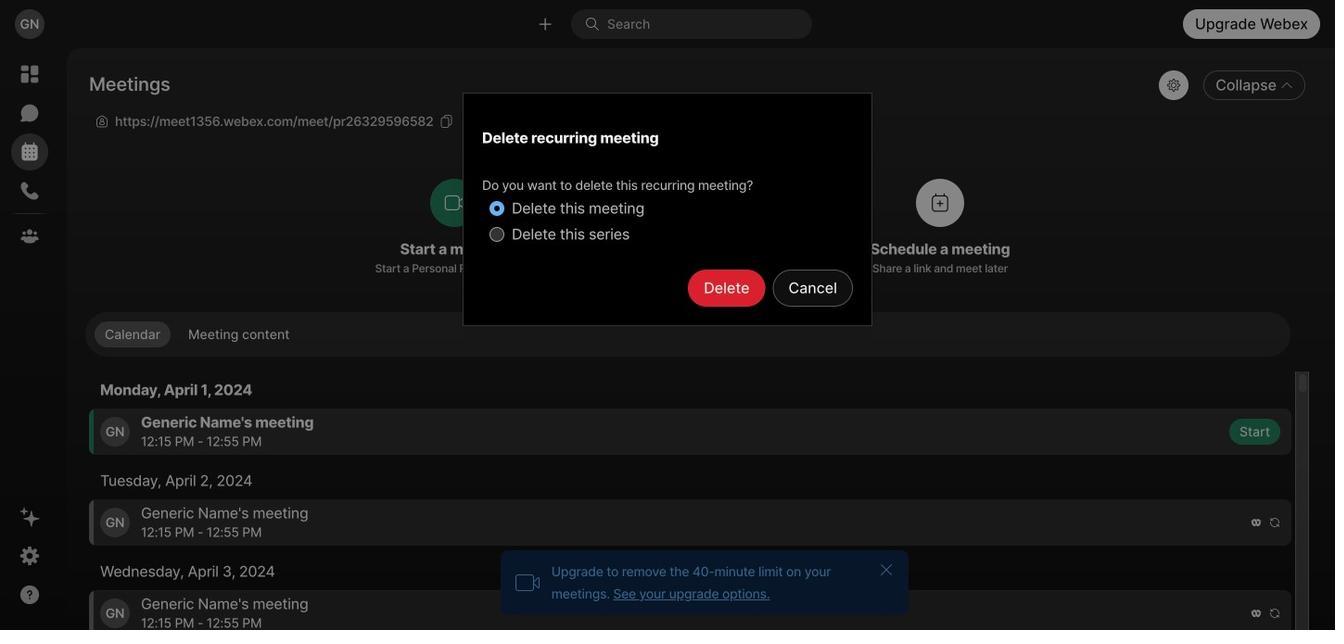 Task type: vqa. For each thing, say whether or not it's contained in the screenshot.
Bob Builder (b0bth3builder2k23@gmail.com · Organizer) list item
no



Task type: describe. For each thing, give the bounding box(es) containing it.
Delete this series radio
[[490, 227, 505, 242]]

camera_28 image
[[515, 570, 540, 596]]

Delete this meeting radio
[[490, 201, 505, 216]]

webex tab list
[[11, 56, 48, 255]]

cancel_16 image
[[879, 563, 894, 578]]



Task type: locate. For each thing, give the bounding box(es) containing it.
option group
[[482, 196, 652, 248]]

navigation
[[0, 48, 59, 631]]

dialog
[[463, 93, 873, 538]]



